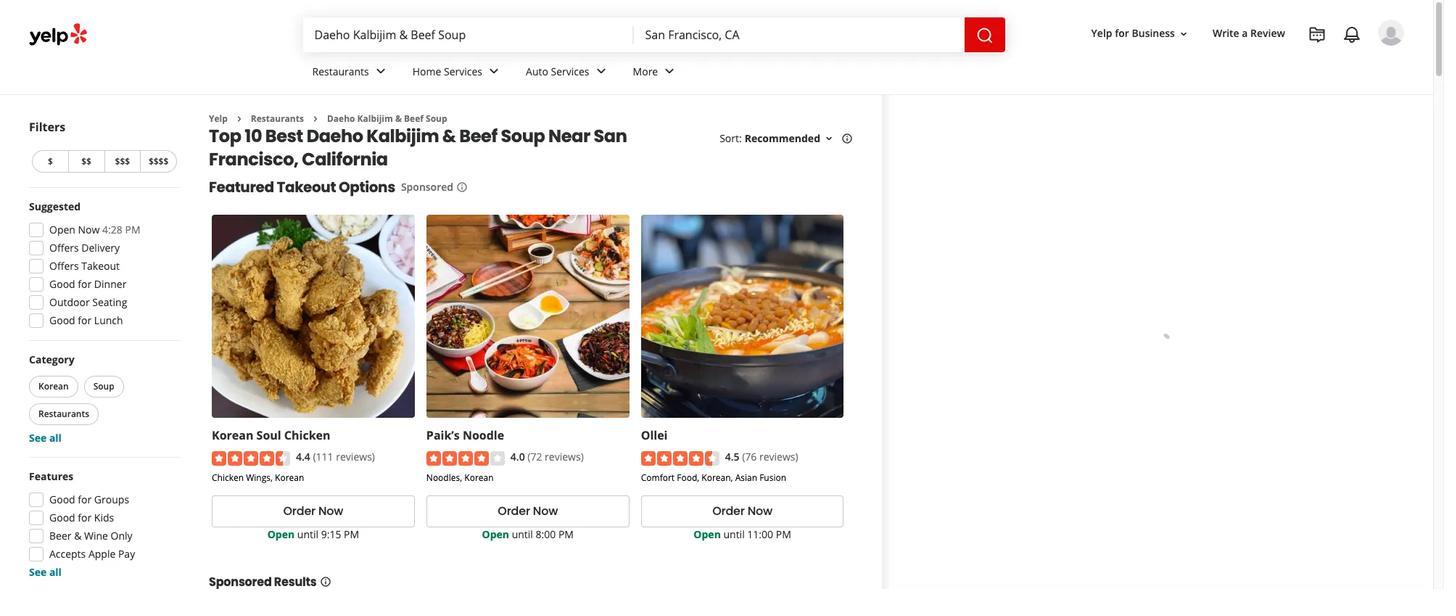 Task type: describe. For each thing, give the bounding box(es) containing it.
see all button for features
[[29, 565, 62, 579]]

comfort food, korean, asian fusion
[[641, 471, 786, 484]]

pm for paik's noodle
[[559, 527, 574, 541]]

paik's noodle link
[[426, 427, 504, 443]]

0 vertical spatial chicken
[[284, 427, 330, 443]]

a
[[1242, 26, 1248, 40]]

for for business
[[1115, 26, 1129, 40]]

yelp link
[[209, 112, 228, 125]]

4.4
[[296, 450, 310, 464]]

recommended
[[745, 132, 820, 145]]

for for groups
[[78, 493, 92, 506]]

good for lunch
[[49, 313, 123, 327]]

3 reviews) from the left
[[759, 450, 798, 464]]

accepts
[[49, 547, 86, 561]]

options
[[339, 177, 395, 198]]

24 chevron down v2 image for more
[[661, 63, 678, 80]]

open until 9:15 pm
[[267, 527, 359, 541]]

home services
[[413, 64, 482, 78]]

open for paik's noodle
[[482, 527, 509, 541]]

top
[[209, 124, 241, 148]]

beef inside top 10 best daeho kalbijim & beef soup near san francisco, california
[[459, 124, 497, 148]]

review
[[1251, 26, 1285, 40]]

takeout for offers
[[81, 259, 120, 273]]

(72
[[528, 450, 542, 464]]

kalbijim up california
[[357, 112, 393, 125]]

$ button
[[32, 150, 68, 173]]

chicken wings, korean
[[212, 471, 304, 484]]

group containing features
[[25, 469, 180, 580]]

0 horizontal spatial chicken
[[212, 471, 244, 484]]

for for kids
[[78, 511, 92, 524]]

good for good for groups
[[49, 493, 75, 506]]

home
[[413, 64, 441, 78]]

korean,
[[702, 471, 733, 484]]

apple
[[88, 547, 116, 561]]

none field near
[[645, 27, 953, 43]]

now up the offers delivery
[[78, 223, 100, 236]]

category
[[29, 353, 74, 366]]

paik's
[[426, 427, 460, 443]]

3 until from the left
[[724, 527, 745, 541]]

(111
[[313, 450, 333, 464]]

order now for ollei
[[712, 503, 773, 520]]

restaurants inside restaurants button
[[38, 408, 89, 420]]

24 chevron down v2 image for restaurants
[[372, 63, 389, 80]]

open now 4:28 pm
[[49, 223, 140, 236]]

8:00
[[536, 527, 556, 541]]

pm right 4:28
[[125, 223, 140, 236]]

for for dinner
[[78, 277, 92, 291]]

dinner
[[94, 277, 126, 291]]

4:28
[[102, 223, 122, 236]]

auto services link
[[514, 52, 621, 94]]

best
[[265, 124, 303, 148]]

16 chevron right v2 image for daeho kalbijim & beef soup
[[310, 113, 321, 125]]

24 chevron down v2 image for auto services
[[592, 63, 610, 80]]

delivery
[[81, 241, 120, 255]]

daeho kalbijim & beef soup link
[[327, 112, 447, 125]]

Find text field
[[314, 27, 622, 43]]

until for soul
[[297, 527, 319, 541]]

10
[[245, 124, 262, 148]]

$$ button
[[68, 150, 104, 173]]

good for dinner
[[49, 277, 126, 291]]

yelp for yelp link
[[209, 112, 228, 125]]

16 info v2 image for top 10 best daeho kalbijim & beef soup near san francisco, california
[[842, 133, 853, 145]]

accepts apple pay
[[49, 547, 135, 561]]

korean inside button
[[38, 380, 69, 392]]

featured takeout options
[[209, 177, 395, 198]]

restaurants inside business categories element
[[312, 64, 369, 78]]

notifications image
[[1344, 26, 1361, 44]]

korean soul chicken
[[212, 427, 330, 443]]

more link
[[621, 52, 690, 94]]

groups
[[94, 493, 129, 506]]

pm for ollei
[[776, 527, 791, 541]]

16 info v2 image for featured takeout options
[[456, 182, 468, 193]]

group containing suggested
[[25, 199, 180, 332]]

daeho inside top 10 best daeho kalbijim & beef soup near san francisco, california
[[307, 124, 363, 148]]

soup inside button
[[93, 380, 114, 392]]

see all button for category
[[29, 431, 62, 445]]

4.5
[[725, 450, 740, 464]]

user actions element
[[1080, 18, 1425, 107]]

soul
[[257, 427, 281, 443]]

korean up "4.4 star rating" image
[[212, 427, 253, 443]]

soup inside top 10 best daeho kalbijim & beef soup near san francisco, california
[[501, 124, 545, 148]]

pay
[[118, 547, 135, 561]]

search image
[[976, 27, 993, 44]]

auto
[[526, 64, 548, 78]]

outdoor
[[49, 295, 90, 309]]

beer
[[49, 529, 71, 543]]

16 chevron right v2 image for restaurants
[[233, 113, 245, 125]]

kids
[[94, 511, 114, 524]]

4 star rating image
[[426, 451, 505, 465]]

$$$ button
[[104, 150, 140, 173]]

paik's noodle
[[426, 427, 504, 443]]

4.4 (111 reviews)
[[296, 450, 375, 464]]

$
[[48, 155, 53, 168]]

yelp for business
[[1091, 26, 1175, 40]]

order inside noodles, korean order now
[[498, 503, 530, 520]]

daeho kalbijim & beef soup
[[327, 112, 447, 125]]

order for ollei
[[712, 503, 745, 520]]

features
[[29, 469, 73, 483]]

until for noodle
[[512, 527, 533, 541]]

all for category
[[49, 431, 62, 445]]

auto services
[[526, 64, 589, 78]]

order now link for soul
[[212, 495, 415, 527]]

group containing category
[[26, 353, 180, 445]]

open until 8:00 pm
[[482, 527, 574, 541]]

recommended button
[[745, 132, 835, 145]]

offers takeout
[[49, 259, 120, 273]]

wine
[[84, 529, 108, 543]]

restaurants button
[[29, 403, 99, 425]]

$$$$
[[149, 155, 169, 168]]

1 horizontal spatial &
[[395, 112, 402, 125]]

yelp for business button
[[1086, 21, 1195, 47]]

for for lunch
[[78, 313, 92, 327]]

san
[[594, 124, 627, 148]]



Task type: vqa. For each thing, say whether or not it's contained in the screenshot.
venegas family farms 'Image' to the left
no



Task type: locate. For each thing, give the bounding box(es) containing it.
business categories element
[[301, 52, 1404, 94]]

11:00
[[747, 527, 773, 541]]

ollei
[[641, 427, 668, 443]]

noodles,
[[426, 471, 462, 484]]

restaurants
[[312, 64, 369, 78], [251, 112, 304, 125], [38, 408, 89, 420]]

offers up offers takeout in the top of the page
[[49, 241, 79, 255]]

business
[[1132, 26, 1175, 40]]

offers down the offers delivery
[[49, 259, 79, 273]]

2 until from the left
[[512, 527, 533, 541]]

restaurants up francisco,
[[251, 112, 304, 125]]

yelp left the "business"
[[1091, 26, 1113, 40]]

16 info v2 image right 'sponsored'
[[456, 182, 468, 193]]

francisco,
[[209, 148, 299, 171]]

kalbijim up 'sponsored'
[[367, 124, 439, 148]]

soup left near
[[501, 124, 545, 148]]

california
[[302, 148, 388, 171]]

1 offers from the top
[[49, 241, 79, 255]]

0 horizontal spatial restaurants
[[38, 408, 89, 420]]

soup
[[426, 112, 447, 125], [501, 124, 545, 148], [93, 380, 114, 392]]

open left 9:15
[[267, 527, 295, 541]]

order up open until 11:00 pm
[[712, 503, 745, 520]]

1 vertical spatial chicken
[[212, 471, 244, 484]]

for
[[1115, 26, 1129, 40], [78, 277, 92, 291], [78, 313, 92, 327], [78, 493, 92, 506], [78, 511, 92, 524]]

pm for korean soul chicken
[[344, 527, 359, 541]]

2 all from the top
[[49, 565, 62, 579]]

0 horizontal spatial none field
[[314, 27, 622, 43]]

1 horizontal spatial beef
[[459, 124, 497, 148]]

see for features
[[29, 565, 47, 579]]

4 good from the top
[[49, 511, 75, 524]]

0 horizontal spatial services
[[444, 64, 482, 78]]

(76
[[742, 450, 757, 464]]

0 vertical spatial all
[[49, 431, 62, 445]]

open for korean soul chicken
[[267, 527, 295, 541]]

featured
[[209, 177, 274, 198]]

1 services from the left
[[444, 64, 482, 78]]

4.4 star rating image
[[212, 451, 290, 465]]

24 chevron down v2 image inside home services link
[[485, 63, 503, 80]]

1 vertical spatial yelp
[[209, 112, 228, 125]]

order now for korean soul chicken
[[283, 503, 343, 520]]

asian
[[735, 471, 757, 484]]

1 horizontal spatial yelp
[[1091, 26, 1113, 40]]

reviews) right (72
[[545, 450, 584, 464]]

1 see from the top
[[29, 431, 47, 445]]

until left "11:00"
[[724, 527, 745, 541]]

2 horizontal spatial &
[[442, 124, 456, 148]]

chicken
[[284, 427, 330, 443], [212, 471, 244, 484]]

kalbijim inside top 10 best daeho kalbijim & beef soup near san francisco, california
[[367, 124, 439, 148]]

1 order now link from the left
[[212, 495, 415, 527]]

good up the beer
[[49, 511, 75, 524]]

$$$$ button
[[140, 150, 177, 173]]

24 chevron down v2 image right auto services
[[592, 63, 610, 80]]

services right the auto
[[551, 64, 589, 78]]

1 vertical spatial restaurants link
[[251, 112, 304, 125]]

2 horizontal spatial until
[[724, 527, 745, 541]]

1 horizontal spatial until
[[512, 527, 533, 541]]

offers for offers takeout
[[49, 259, 79, 273]]

write a review link
[[1207, 21, 1291, 47]]

for inside "button"
[[1115, 26, 1129, 40]]

now inside noodles, korean order now
[[533, 503, 558, 520]]

4.0
[[511, 450, 525, 464]]

order now link down asian in the bottom right of the page
[[641, 495, 844, 527]]

for left the "business"
[[1115, 26, 1129, 40]]

1 see all from the top
[[29, 431, 62, 445]]

order up 'open until 9:15 pm'
[[283, 503, 316, 520]]

only
[[111, 529, 133, 543]]

16 chevron right v2 image right best
[[310, 113, 321, 125]]

open down noodles, korean order now
[[482, 527, 509, 541]]

0 vertical spatial takeout
[[277, 177, 336, 198]]

1 vertical spatial see all
[[29, 565, 62, 579]]

reviews) right (111 at the left bottom of page
[[336, 450, 375, 464]]

2 16 chevron right v2 image from the left
[[310, 113, 321, 125]]

good for good for kids
[[49, 511, 75, 524]]

order now up open until 11:00 pm
[[712, 503, 773, 520]]

1 vertical spatial see
[[29, 565, 47, 579]]

lunch
[[94, 313, 123, 327]]

restaurants link up francisco,
[[251, 112, 304, 125]]

all for features
[[49, 565, 62, 579]]

offers
[[49, 241, 79, 255], [49, 259, 79, 273]]

order up open until 8:00 pm
[[498, 503, 530, 520]]

offers delivery
[[49, 241, 120, 255]]

2 24 chevron down v2 image from the left
[[661, 63, 678, 80]]

takeout
[[277, 177, 336, 198], [81, 259, 120, 273]]

for up good for kids
[[78, 493, 92, 506]]

see all for features
[[29, 565, 62, 579]]

none field find
[[314, 27, 622, 43]]

$$
[[81, 155, 91, 168]]

order now link for noodle
[[426, 495, 629, 527]]

open until 11:00 pm
[[694, 527, 791, 541]]

restaurants link
[[301, 52, 401, 94], [251, 112, 304, 125]]

good
[[49, 277, 75, 291], [49, 313, 75, 327], [49, 493, 75, 506], [49, 511, 75, 524]]

2 see all from the top
[[29, 565, 62, 579]]

2 24 chevron down v2 image from the left
[[592, 63, 610, 80]]

1 horizontal spatial soup
[[426, 112, 447, 125]]

group
[[25, 199, 180, 332], [26, 353, 180, 445], [25, 469, 180, 580]]

1 horizontal spatial order now link
[[426, 495, 629, 527]]

korean down category
[[38, 380, 69, 392]]

& inside group
[[74, 529, 82, 543]]

2 horizontal spatial reviews)
[[759, 450, 798, 464]]

2 order now link from the left
[[426, 495, 629, 527]]

0 horizontal spatial reviews)
[[336, 450, 375, 464]]

16 chevron down v2 image
[[823, 133, 835, 145]]

yelp
[[1091, 26, 1113, 40], [209, 112, 228, 125]]

1 16 chevron right v2 image from the left
[[233, 113, 245, 125]]

2 vertical spatial restaurants
[[38, 408, 89, 420]]

write a review
[[1213, 26, 1285, 40]]

1 until from the left
[[297, 527, 319, 541]]

good for good for dinner
[[49, 277, 75, 291]]

korean inside noodles, korean order now
[[464, 471, 494, 484]]

24 chevron down v2 image
[[372, 63, 389, 80], [592, 63, 610, 80]]

None search field
[[303, 17, 1008, 52]]

order now up 'open until 9:15 pm'
[[283, 503, 343, 520]]

kalbijim
[[357, 112, 393, 125], [367, 124, 439, 148]]

16 chevron down v2 image
[[1178, 28, 1190, 40]]

projects image
[[1309, 26, 1326, 44]]

yelp for yelp for business
[[1091, 26, 1113, 40]]

0 horizontal spatial soup
[[93, 380, 114, 392]]

1 horizontal spatial order
[[498, 503, 530, 520]]

16 chevron right v2 image right yelp link
[[233, 113, 245, 125]]

order now link
[[212, 495, 415, 527], [426, 495, 629, 527], [641, 495, 844, 527]]

1 vertical spatial 16 info v2 image
[[456, 182, 468, 193]]

korean button
[[29, 376, 78, 398]]

now up 8:00
[[533, 503, 558, 520]]

noah l. image
[[1378, 20, 1404, 46]]

1 24 chevron down v2 image from the left
[[372, 63, 389, 80]]

none field up business categories element on the top of the page
[[645, 27, 953, 43]]

good for groups
[[49, 493, 129, 506]]

restaurants link up daeho kalbijim & beef soup link
[[301, 52, 401, 94]]

0 vertical spatial see all button
[[29, 431, 62, 445]]

beef down home
[[404, 112, 424, 125]]

1 horizontal spatial order now
[[712, 503, 773, 520]]

16 info v2 image
[[320, 576, 331, 587]]

good down features
[[49, 493, 75, 506]]

for down outdoor seating
[[78, 313, 92, 327]]

1 see all button from the top
[[29, 431, 62, 445]]

daeho
[[327, 112, 355, 125], [307, 124, 363, 148]]

see all button down accepts
[[29, 565, 62, 579]]

services inside auto services link
[[551, 64, 589, 78]]

& inside top 10 best daeho kalbijim & beef soup near san francisco, california
[[442, 124, 456, 148]]

0 horizontal spatial order
[[283, 503, 316, 520]]

2 offers from the top
[[49, 259, 79, 273]]

0 vertical spatial 16 info v2 image
[[842, 133, 853, 145]]

2 reviews) from the left
[[545, 450, 584, 464]]

0 horizontal spatial 16 info v2 image
[[456, 182, 468, 193]]

reviews) for noodle
[[545, 450, 584, 464]]

0 horizontal spatial beef
[[404, 112, 424, 125]]

fusion
[[760, 471, 786, 484]]

see all button down restaurants button
[[29, 431, 62, 445]]

all down accepts
[[49, 565, 62, 579]]

sponsored
[[401, 180, 453, 194]]

2 horizontal spatial order
[[712, 503, 745, 520]]

more
[[633, 64, 658, 78]]

2 good from the top
[[49, 313, 75, 327]]

24 chevron down v2 image inside auto services link
[[592, 63, 610, 80]]

2 see all button from the top
[[29, 565, 62, 579]]

1 horizontal spatial 16 info v2 image
[[842, 133, 853, 145]]

pm right 8:00
[[559, 527, 574, 541]]

noodle
[[463, 427, 504, 443]]

1 vertical spatial takeout
[[81, 259, 120, 273]]

home services link
[[401, 52, 514, 94]]

until left 8:00
[[512, 527, 533, 541]]

see all
[[29, 431, 62, 445], [29, 565, 62, 579]]

order for korean soul chicken
[[283, 503, 316, 520]]

top 10 best daeho kalbijim & beef soup near san francisco, california
[[209, 124, 627, 171]]

yelp inside "button"
[[1091, 26, 1113, 40]]

2 services from the left
[[551, 64, 589, 78]]

food,
[[677, 471, 699, 484]]

until left 9:15
[[297, 527, 319, 541]]

order now
[[283, 503, 343, 520], [712, 503, 773, 520]]

1 all from the top
[[49, 431, 62, 445]]

takeout for featured
[[277, 177, 336, 198]]

1 24 chevron down v2 image from the left
[[485, 63, 503, 80]]

reviews) for soul
[[336, 450, 375, 464]]

16 chevron right v2 image
[[233, 113, 245, 125], [310, 113, 321, 125]]

takeout inside group
[[81, 259, 120, 273]]

1 vertical spatial group
[[26, 353, 180, 445]]

now up 9:15
[[318, 503, 343, 520]]

near
[[548, 124, 590, 148]]

1 horizontal spatial 16 chevron right v2 image
[[310, 113, 321, 125]]

0 vertical spatial restaurants
[[312, 64, 369, 78]]

None field
[[314, 27, 622, 43], [645, 27, 953, 43]]

0 horizontal spatial takeout
[[81, 259, 120, 273]]

filters
[[29, 119, 65, 135]]

all
[[49, 431, 62, 445], [49, 565, 62, 579]]

0 vertical spatial offers
[[49, 241, 79, 255]]

wings,
[[246, 471, 273, 484]]

1 horizontal spatial reviews)
[[545, 450, 584, 464]]

24 chevron down v2 image for home services
[[485, 63, 503, 80]]

&
[[395, 112, 402, 125], [442, 124, 456, 148], [74, 529, 82, 543]]

daeho right best
[[307, 124, 363, 148]]

1 reviews) from the left
[[336, 450, 375, 464]]

4.0 (72 reviews)
[[511, 450, 584, 464]]

open for ollei
[[694, 527, 721, 541]]

0 horizontal spatial order now
[[283, 503, 343, 520]]

see for category
[[29, 431, 47, 445]]

3 good from the top
[[49, 493, 75, 506]]

outdoor seating
[[49, 295, 127, 309]]

24 chevron down v2 image
[[485, 63, 503, 80], [661, 63, 678, 80]]

noodles, korean order now
[[426, 471, 558, 520]]

pm
[[125, 223, 140, 236], [344, 527, 359, 541], [559, 527, 574, 541], [776, 527, 791, 541]]

for down offers takeout in the top of the page
[[78, 277, 92, 291]]

3 order now link from the left
[[641, 495, 844, 527]]

24 chevron down v2 image left home
[[372, 63, 389, 80]]

2 horizontal spatial soup
[[501, 124, 545, 148]]

0 horizontal spatial &
[[74, 529, 82, 543]]

services for auto services
[[551, 64, 589, 78]]

1 horizontal spatial restaurants
[[251, 112, 304, 125]]

24 chevron down v2 image left the auto
[[485, 63, 503, 80]]

0 horizontal spatial 16 chevron right v2 image
[[233, 113, 245, 125]]

pm right "11:00"
[[776, 527, 791, 541]]

reviews) up fusion
[[759, 450, 798, 464]]

services for home services
[[444, 64, 482, 78]]

order now link down (72
[[426, 495, 629, 527]]

korean down the 4.4
[[275, 471, 304, 484]]

beef down home services link
[[459, 124, 497, 148]]

open left "11:00"
[[694, 527, 721, 541]]

good up outdoor
[[49, 277, 75, 291]]

Near text field
[[645, 27, 953, 43]]

1 vertical spatial offers
[[49, 259, 79, 273]]

0 vertical spatial restaurants link
[[301, 52, 401, 94]]

for down good for groups
[[78, 511, 92, 524]]

4.5 star rating image
[[641, 451, 719, 465]]

0 horizontal spatial order now link
[[212, 495, 415, 527]]

ollei link
[[641, 427, 668, 443]]

see all down accepts
[[29, 565, 62, 579]]

good for kids
[[49, 511, 114, 524]]

seating
[[92, 295, 127, 309]]

0 horizontal spatial 24 chevron down v2 image
[[372, 63, 389, 80]]

restaurants down korean button
[[38, 408, 89, 420]]

suggested
[[29, 199, 81, 213]]

see all down restaurants button
[[29, 431, 62, 445]]

order now link down (111 at the left bottom of page
[[212, 495, 415, 527]]

sort:
[[720, 132, 742, 145]]

none field up home services link
[[314, 27, 622, 43]]

services right home
[[444, 64, 482, 78]]

0 vertical spatial see
[[29, 431, 47, 445]]

1 horizontal spatial none field
[[645, 27, 953, 43]]

yelp left the 10
[[209, 112, 228, 125]]

3 order from the left
[[712, 503, 745, 520]]

1 good from the top
[[49, 277, 75, 291]]

1 order now from the left
[[283, 503, 343, 520]]

1 horizontal spatial takeout
[[277, 177, 336, 198]]

$$$
[[115, 155, 130, 168]]

2 horizontal spatial restaurants
[[312, 64, 369, 78]]

0 vertical spatial see all
[[29, 431, 62, 445]]

0 vertical spatial yelp
[[1091, 26, 1113, 40]]

9:15
[[321, 527, 341, 541]]

write
[[1213, 26, 1240, 40]]

1 horizontal spatial 24 chevron down v2 image
[[661, 63, 678, 80]]

see
[[29, 431, 47, 445], [29, 565, 47, 579]]

soup up restaurants button
[[93, 380, 114, 392]]

now
[[78, 223, 100, 236], [318, 503, 343, 520], [533, 503, 558, 520], [748, 503, 773, 520]]

24 chevron down v2 image right more
[[661, 63, 678, 80]]

korean down the 4 star rating image
[[464, 471, 494, 484]]

services
[[444, 64, 482, 78], [551, 64, 589, 78]]

order
[[283, 503, 316, 520], [498, 503, 530, 520], [712, 503, 745, 520]]

2 none field from the left
[[645, 27, 953, 43]]

1 vertical spatial see all button
[[29, 565, 62, 579]]

see all for category
[[29, 431, 62, 445]]

takeout down california
[[277, 177, 336, 198]]

1 horizontal spatial 24 chevron down v2 image
[[592, 63, 610, 80]]

0 horizontal spatial yelp
[[209, 112, 228, 125]]

0 horizontal spatial until
[[297, 527, 319, 541]]

2 order now from the left
[[712, 503, 773, 520]]

2 order from the left
[[498, 503, 530, 520]]

open down 'suggested'
[[49, 223, 75, 236]]

4.5 (76 reviews)
[[725, 450, 798, 464]]

1 vertical spatial all
[[49, 565, 62, 579]]

24 chevron down v2 image inside more link
[[661, 63, 678, 80]]

16 info v2 image
[[842, 133, 853, 145], [456, 182, 468, 193]]

beer & wine only
[[49, 529, 133, 543]]

restaurants up daeho kalbijim & beef soup link
[[312, 64, 369, 78]]

1 horizontal spatial chicken
[[284, 427, 330, 443]]

soup button
[[84, 376, 124, 398]]

1 none field from the left
[[314, 27, 622, 43]]

good down outdoor
[[49, 313, 75, 327]]

korean
[[38, 380, 69, 392], [212, 427, 253, 443], [275, 471, 304, 484], [464, 471, 494, 484]]

chicken up the 4.4
[[284, 427, 330, 443]]

16 info v2 image right 16 chevron down v2 image
[[842, 133, 853, 145]]

2 vertical spatial group
[[25, 469, 180, 580]]

takeout down delivery
[[81, 259, 120, 273]]

0 horizontal spatial 24 chevron down v2 image
[[485, 63, 503, 80]]

1 order from the left
[[283, 503, 316, 520]]

korean soul chicken link
[[212, 427, 330, 443]]

chicken down "4.4 star rating" image
[[212, 471, 244, 484]]

2 see from the top
[[29, 565, 47, 579]]

services inside home services link
[[444, 64, 482, 78]]

now up "11:00"
[[748, 503, 773, 520]]

1 horizontal spatial services
[[551, 64, 589, 78]]

pm right 9:15
[[344, 527, 359, 541]]

daeho up california
[[327, 112, 355, 125]]

comfort
[[641, 471, 675, 484]]

2 horizontal spatial order now link
[[641, 495, 844, 527]]

0 vertical spatial group
[[25, 199, 180, 332]]

good for good for lunch
[[49, 313, 75, 327]]

offers for offers delivery
[[49, 241, 79, 255]]

all down restaurants button
[[49, 431, 62, 445]]

1 vertical spatial restaurants
[[251, 112, 304, 125]]

soup down home
[[426, 112, 447, 125]]



